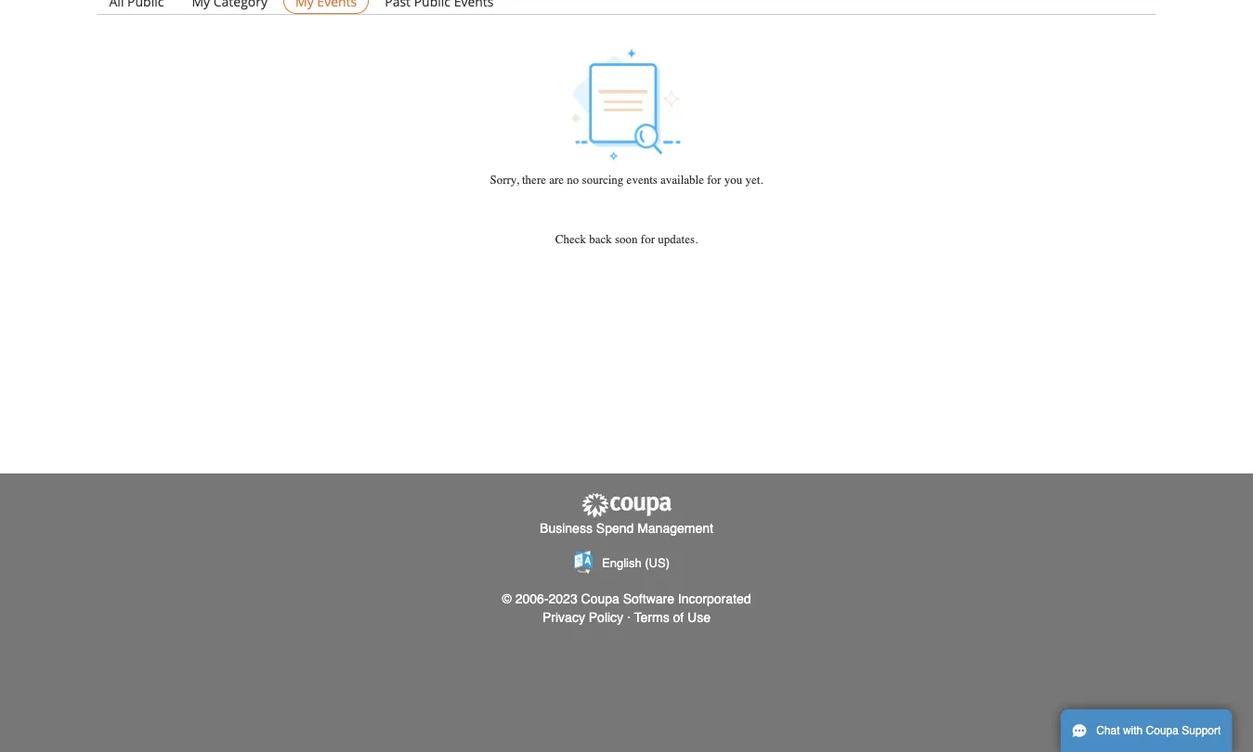 Task type: vqa. For each thing, say whether or not it's contained in the screenshot.
available
yes



Task type: locate. For each thing, give the bounding box(es) containing it.
terms of use link
[[635, 611, 711, 625]]

coupa
[[581, 592, 620, 607], [1147, 725, 1180, 738]]

back
[[590, 232, 612, 247]]

chat with coupa support button
[[1061, 710, 1233, 753]]

for right soon at the top of the page
[[641, 232, 655, 247]]

1 vertical spatial coupa
[[1147, 725, 1180, 738]]

business
[[540, 521, 593, 536]]

available
[[661, 173, 705, 187]]

0 horizontal spatial coupa
[[581, 592, 620, 607]]

tab list
[[97, 0, 1157, 14]]

yet.
[[746, 173, 764, 187]]

privacy policy
[[543, 611, 624, 625]]

incorporated
[[678, 592, 751, 607]]

for
[[708, 173, 722, 187], [641, 232, 655, 247]]

1 horizontal spatial coupa
[[1147, 725, 1180, 738]]

events
[[627, 173, 658, 187]]

policy
[[589, 611, 624, 625]]

use
[[688, 611, 711, 625]]

check
[[556, 232, 587, 247]]

0 vertical spatial for
[[708, 173, 722, 187]]

spend
[[597, 521, 634, 536]]

updates.
[[658, 232, 698, 247]]

coupa right with
[[1147, 725, 1180, 738]]

terms of use
[[635, 611, 711, 625]]

management
[[638, 521, 714, 536]]

terms
[[635, 611, 670, 625]]

0 horizontal spatial for
[[641, 232, 655, 247]]

chat with coupa support
[[1097, 725, 1222, 738]]

1 vertical spatial for
[[641, 232, 655, 247]]

(us)
[[645, 557, 670, 571]]

no
[[567, 173, 579, 187]]

coupa up "policy"
[[581, 592, 620, 607]]

©
[[502, 592, 512, 607]]

for left you
[[708, 173, 722, 187]]

soon
[[615, 232, 638, 247]]

chat
[[1097, 725, 1121, 738]]

english
[[602, 557, 642, 571]]



Task type: describe. For each thing, give the bounding box(es) containing it.
coupa inside chat with coupa support button
[[1147, 725, 1180, 738]]

sorry, there are no sourcing events available for you yet.
[[490, 173, 764, 187]]

with
[[1124, 725, 1144, 738]]

2006-
[[516, 592, 549, 607]]

of
[[673, 611, 684, 625]]

support
[[1183, 725, 1222, 738]]

coupa supplier portal image
[[580, 493, 673, 519]]

© 2006-2023 coupa software incorporated
[[502, 592, 751, 607]]

there
[[522, 173, 547, 187]]

software
[[623, 592, 675, 607]]

2023
[[549, 592, 578, 607]]

1 horizontal spatial for
[[708, 173, 722, 187]]

are
[[550, 173, 564, 187]]

business spend management
[[540, 521, 714, 536]]

0 vertical spatial coupa
[[581, 592, 620, 607]]

check back soon for updates.
[[556, 232, 698, 247]]

you
[[725, 173, 743, 187]]

privacy
[[543, 611, 585, 625]]

english (us)
[[602, 557, 670, 571]]

sorry,
[[490, 173, 519, 187]]

sourcing
[[582, 173, 624, 187]]

privacy policy link
[[543, 611, 624, 625]]



